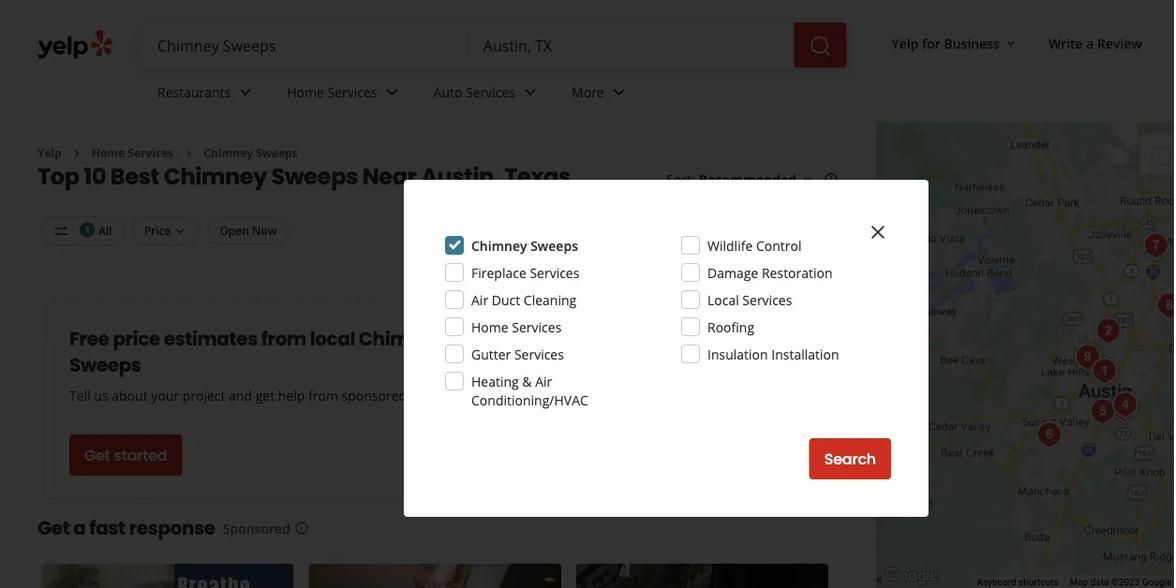 Task type: vqa. For each thing, say whether or not it's contained in the screenshot.
Heating & Air Conditioning/HVAC on the bottom
yes



Task type: describe. For each thing, give the bounding box(es) containing it.
air inside heating & air conditioning/hvac
[[536, 373, 553, 391]]

business
[[945, 34, 1000, 52]]

about
[[112, 387, 148, 404]]

map
[[1070, 577, 1089, 588]]

a for write
[[1087, 34, 1095, 52]]

sweeps up the now
[[272, 161, 358, 192]]

services up "near"
[[328, 83, 377, 101]]

conditioning/hvac
[[472, 391, 589, 409]]

filters group
[[38, 216, 293, 245]]

auto services link
[[419, 68, 557, 122]]

austin,
[[421, 161, 500, 192]]

google
[[1143, 577, 1172, 588]]

restaurants link
[[143, 68, 272, 122]]

services right auto at the top of page
[[466, 83, 516, 101]]

auto
[[434, 83, 463, 101]]

services right 10
[[128, 145, 174, 161]]

for
[[923, 34, 941, 52]]

us
[[94, 387, 108, 404]]

24 chevron down v2 image for more
[[608, 81, 631, 104]]

damage restoration
[[708, 264, 833, 282]]

search
[[825, 449, 877, 470]]

chimney up open
[[164, 161, 267, 192]]

auto services
[[434, 83, 516, 101]]

air duct cleaning
[[472, 291, 577, 309]]

get for get started
[[84, 445, 110, 466]]

business categories element
[[143, 68, 1175, 122]]

16 chevron right v2 image for chimney sweeps
[[181, 146, 196, 161]]

home services inside search dialog
[[472, 318, 562, 336]]

google image
[[882, 564, 943, 589]]

best
[[110, 161, 159, 192]]

0 horizontal spatial from
[[261, 326, 306, 352]]

absolute chimney experts image
[[1091, 313, 1128, 350]]

response
[[129, 516, 215, 542]]

austin liberty chimney image
[[1106, 391, 1144, 428]]

home inside the business categories element
[[287, 83, 324, 101]]

get started
[[84, 445, 167, 466]]

wildlife control
[[708, 237, 802, 255]]

16 filter v2 image
[[53, 224, 68, 239]]

0 horizontal spatial chimney sweeps
[[204, 145, 298, 161]]

keyboard
[[978, 577, 1017, 588]]

services down air duct cleaning
[[512, 318, 562, 336]]

16 info v2 image
[[294, 521, 309, 536]]

©2023
[[1112, 577, 1141, 588]]

10
[[84, 161, 106, 192]]

chimney down restaurants link
[[204, 145, 253, 161]]

lone star air duct and chimney image
[[1087, 353, 1124, 391]]

all
[[98, 223, 112, 238]]

yelp for business
[[892, 34, 1000, 52]]

texas
[[505, 161, 571, 192]]

open now
[[220, 223, 277, 238]]

write
[[1049, 34, 1084, 52]]

top 10 best chimney sweeps near austin, texas
[[38, 161, 571, 192]]

help
[[278, 387, 305, 404]]

sponsored
[[223, 520, 290, 538]]

search dialog
[[0, 0, 1175, 589]]

yelp link
[[38, 145, 62, 161]]

fast
[[89, 516, 125, 542]]

roofing
[[708, 318, 755, 336]]

home services inside the business categories element
[[287, 83, 377, 101]]

user actions element
[[877, 26, 1175, 64]]

map region
[[872, 8, 1175, 589]]

keyboard shortcuts
[[978, 577, 1059, 588]]

restoration
[[762, 264, 833, 282]]

heating
[[472, 373, 519, 391]]

sweeps inside the free price estimates from local chimney sweeps tell us about your project and get help from sponsored businesses.
[[69, 352, 141, 379]]

16 chevron down v2 image
[[1004, 36, 1019, 51]]

price
[[113, 326, 160, 352]]

more
[[572, 83, 604, 101]]

austin breeze image
[[1070, 339, 1107, 376]]

lone star air duct and chimney image
[[1087, 353, 1124, 391]]

gutter
[[472, 346, 511, 363]]

close image
[[867, 221, 890, 244]]

sweeps down 24 chevron down v2 image
[[256, 145, 298, 161]]

free price estimates from local chimney sweeps tell us about your project and get help from sponsored businesses.
[[69, 326, 481, 404]]

sponsored
[[342, 387, 407, 404]]

estimates
[[164, 326, 258, 352]]

16 info v2 image
[[824, 172, 839, 187]]

lady bird home specialist image
[[1107, 387, 1145, 424]]

write a review
[[1049, 34, 1143, 52]]

chimney sweeps link
[[204, 145, 298, 161]]

24 chevron down v2 image
[[235, 81, 257, 104]]

1 horizontal spatial home services link
[[272, 68, 419, 122]]

services down damage restoration
[[743, 291, 793, 309]]

insulation
[[708, 346, 768, 363]]



Task type: locate. For each thing, give the bounding box(es) containing it.
services
[[328, 83, 377, 101], [466, 83, 516, 101], [128, 145, 174, 161], [530, 264, 580, 282], [743, 291, 793, 309], [512, 318, 562, 336], [515, 346, 564, 363]]

0 horizontal spatial yelp
[[38, 145, 62, 161]]

1 vertical spatial home services link
[[92, 145, 174, 161]]

get a fast response
[[38, 516, 215, 542]]

home services link up top 10 best chimney sweeps near austin, texas
[[272, 68, 419, 122]]

24 chevron down v2 image inside home services link
[[381, 81, 404, 104]]

1 horizontal spatial home
[[287, 83, 324, 101]]

from right help
[[308, 387, 338, 404]]

chimney up sponsored
[[359, 326, 445, 352]]

started
[[114, 445, 167, 466]]

home services link right top
[[92, 145, 174, 161]]

24 chevron down v2 image
[[381, 81, 404, 104], [519, 81, 542, 104], [608, 81, 631, 104]]

a for get
[[73, 516, 86, 542]]

0 vertical spatial home services link
[[272, 68, 419, 122]]

chimney inside the free price estimates from local chimney sweeps tell us about your project and get help from sponsored businesses.
[[359, 326, 445, 352]]

2 horizontal spatial 24 chevron down v2 image
[[608, 81, 631, 104]]

0 vertical spatial from
[[261, 326, 306, 352]]

data
[[1091, 577, 1110, 588]]

local
[[708, 291, 739, 309]]

insulation installation
[[708, 346, 840, 363]]

air right &
[[536, 373, 553, 391]]

duct x - air duct cleaning & chimney sweep image
[[1138, 227, 1175, 265], [1138, 227, 1175, 265]]

0 vertical spatial home
[[287, 83, 324, 101]]

from
[[261, 326, 306, 352], [308, 387, 338, 404]]

1 vertical spatial air
[[536, 373, 553, 391]]

24 chevron down v2 image right more
[[608, 81, 631, 104]]

open
[[220, 223, 249, 238]]

chimney inside search dialog
[[472, 237, 527, 255]]

24 chevron down v2 image for auto services
[[519, 81, 542, 104]]

get inside button
[[84, 445, 110, 466]]

free
[[69, 326, 109, 352]]

1 horizontal spatial get
[[84, 445, 110, 466]]

map data ©2023 google
[[1070, 577, 1172, 588]]

now
[[252, 223, 277, 238]]

2 horizontal spatial home services
[[472, 318, 562, 336]]

chimney
[[204, 145, 253, 161], [164, 161, 267, 192], [472, 237, 527, 255], [359, 326, 445, 352]]

0 vertical spatial chimney sweeps
[[204, 145, 298, 161]]

home services
[[287, 83, 377, 101], [92, 145, 174, 161], [472, 318, 562, 336]]

air left duct
[[472, 291, 489, 309]]

0 vertical spatial home services
[[287, 83, 377, 101]]

search button
[[810, 439, 892, 480]]

24 chevron down v2 image inside more link
[[608, 81, 631, 104]]

1 horizontal spatial 24 chevron down v2 image
[[519, 81, 542, 104]]

24 chevron down v2 image right the auto services
[[519, 81, 542, 104]]

0 vertical spatial get
[[84, 445, 110, 466]]

wildlife
[[708, 237, 753, 255]]

0 horizontal spatial 24 chevron down v2 image
[[381, 81, 404, 104]]

0 horizontal spatial a
[[73, 516, 86, 542]]

a left fast
[[73, 516, 86, 542]]

yelp for business button
[[885, 26, 1027, 60]]

sweeps inside search dialog
[[531, 237, 578, 255]]

austin breeze image
[[1070, 339, 1107, 376]]

home right 24 chevron down v2 image
[[287, 83, 324, 101]]

1 all
[[85, 223, 112, 238]]

installation
[[772, 346, 840, 363]]

1 vertical spatial a
[[73, 516, 86, 542]]

1
[[85, 224, 90, 236]]

1 vertical spatial home services
[[92, 145, 174, 161]]

home inside search dialog
[[472, 318, 509, 336]]

16 chevron right v2 image right the yelp link on the top
[[69, 146, 84, 161]]

damage
[[708, 264, 759, 282]]

local
[[310, 326, 355, 352]]

1 16 chevron right v2 image from the left
[[69, 146, 84, 161]]

get started button
[[69, 435, 182, 476]]

yelp for yelp for business
[[892, 34, 919, 52]]

yelp
[[892, 34, 919, 52], [38, 145, 62, 161]]

search image
[[810, 35, 832, 57]]

keyboard shortcuts button
[[978, 576, 1059, 589]]

review
[[1098, 34, 1143, 52]]

2 vertical spatial home
[[472, 318, 509, 336]]

control
[[757, 237, 802, 255]]

1 horizontal spatial 16 chevron right v2 image
[[181, 146, 196, 161]]

home services right top
[[92, 145, 174, 161]]

2 vertical spatial home services
[[472, 318, 562, 336]]

1 horizontal spatial yelp
[[892, 34, 919, 52]]

0 horizontal spatial home services
[[92, 145, 174, 161]]

sweeps up fireplace services on the left top
[[531, 237, 578, 255]]

home services link
[[272, 68, 419, 122], [92, 145, 174, 161]]

businesses.
[[410, 387, 481, 404]]

gutter services
[[472, 346, 564, 363]]

chimney sweeps down 24 chevron down v2 image
[[204, 145, 298, 161]]

hill country air duct and chimney sweeps image
[[1085, 393, 1122, 431]]

sweeps up us
[[69, 352, 141, 379]]

near
[[363, 161, 417, 192]]

1 horizontal spatial a
[[1087, 34, 1095, 52]]

1 vertical spatial from
[[308, 387, 338, 404]]

0 horizontal spatial air
[[472, 291, 489, 309]]

more link
[[557, 68, 646, 122]]

16 chevron right v2 image right best
[[181, 146, 196, 161]]

air
[[472, 291, 489, 309], [536, 373, 553, 391]]

from left local
[[261, 326, 306, 352]]

24 chevron down v2 image for home services
[[381, 81, 404, 104]]

restaurants
[[158, 83, 231, 101]]

your
[[151, 387, 179, 404]]

2 horizontal spatial home
[[472, 318, 509, 336]]

a right write
[[1087, 34, 1095, 52]]

home services up gutter services on the bottom
[[472, 318, 562, 336]]

chimney up fireplace
[[472, 237, 527, 255]]

1 horizontal spatial home services
[[287, 83, 377, 101]]

and
[[229, 387, 252, 404]]

1 horizontal spatial air
[[536, 373, 553, 391]]

24 chevron down v2 image inside auto services link
[[519, 81, 542, 104]]

home up 'gutter' in the bottom left of the page
[[472, 318, 509, 336]]

top
[[38, 161, 79, 192]]

chimney sweeps up fireplace services on the left top
[[472, 237, 578, 255]]

1 vertical spatial get
[[38, 516, 70, 542]]

0 vertical spatial yelp
[[892, 34, 919, 52]]

tell
[[69, 387, 91, 404]]

sweeps
[[256, 145, 298, 161], [272, 161, 358, 192], [531, 237, 578, 255], [69, 352, 141, 379]]

0 horizontal spatial home services link
[[92, 145, 174, 161]]

get left fast
[[38, 516, 70, 542]]

shortcuts
[[1019, 577, 1059, 588]]

fireplace services
[[472, 264, 580, 282]]

services up &
[[515, 346, 564, 363]]

open now button
[[208, 216, 289, 245]]

None search field
[[143, 23, 851, 68]]

fireplace
[[472, 264, 527, 282]]

1 vertical spatial home
[[92, 145, 125, 161]]

1 horizontal spatial from
[[308, 387, 338, 404]]

3 24 chevron down v2 image from the left
[[608, 81, 631, 104]]

0 vertical spatial air
[[472, 291, 489, 309]]

get
[[84, 445, 110, 466], [38, 516, 70, 542]]

home
[[287, 83, 324, 101], [92, 145, 125, 161], [472, 318, 509, 336]]

yelp left for
[[892, 34, 919, 52]]

1 vertical spatial yelp
[[38, 145, 62, 161]]

16 chevron right v2 image for home services
[[69, 146, 84, 161]]

0 horizontal spatial get
[[38, 516, 70, 542]]

1 vertical spatial chimney sweeps
[[472, 237, 578, 255]]

16 chevron right v2 image
[[69, 146, 84, 161], [181, 146, 196, 161]]

heating & air conditioning/hvac
[[472, 373, 589, 409]]

yelp inside button
[[892, 34, 919, 52]]

2 24 chevron down v2 image from the left
[[519, 81, 542, 104]]

austin liberty chimney image
[[1106, 391, 1144, 428]]

duct
[[492, 291, 521, 309]]

1 24 chevron down v2 image from the left
[[381, 81, 404, 104]]

chimney sweeps inside search dialog
[[472, 237, 578, 255]]

better service image
[[1031, 417, 1069, 454]]

hammond fireplace and chimney service image
[[1151, 287, 1175, 325]]

&
[[523, 373, 532, 391]]

chimney sweeps
[[204, 145, 298, 161], [472, 237, 578, 255]]

write a review link
[[1042, 26, 1150, 60]]

24 chevron down v2 image left auto at the top of page
[[381, 81, 404, 104]]

get left started
[[84, 445, 110, 466]]

cleaning
[[524, 291, 577, 309]]

get for get a fast response
[[38, 516, 70, 542]]

home services right 24 chevron down v2 image
[[287, 83, 377, 101]]

yelp left 10
[[38, 145, 62, 161]]

a
[[1087, 34, 1095, 52], [73, 516, 86, 542]]

0 horizontal spatial 16 chevron right v2 image
[[69, 146, 84, 161]]

free price estimates from local chimney sweeps image
[[669, 348, 763, 441]]

get
[[256, 387, 275, 404]]

1 horizontal spatial chimney sweeps
[[472, 237, 578, 255]]

yelp for the yelp link on the top
[[38, 145, 62, 161]]

silver lining chimney sweep image
[[1170, 136, 1175, 174], [1170, 136, 1175, 174]]

2 16 chevron right v2 image from the left
[[181, 146, 196, 161]]

services up cleaning
[[530, 264, 580, 282]]

project
[[183, 387, 225, 404]]

sort:
[[667, 171, 696, 188]]

lady bird home specialist image
[[1107, 387, 1145, 424]]

0 horizontal spatial home
[[92, 145, 125, 161]]

home right top
[[92, 145, 125, 161]]

local services
[[708, 291, 793, 309]]

0 vertical spatial a
[[1087, 34, 1095, 52]]



